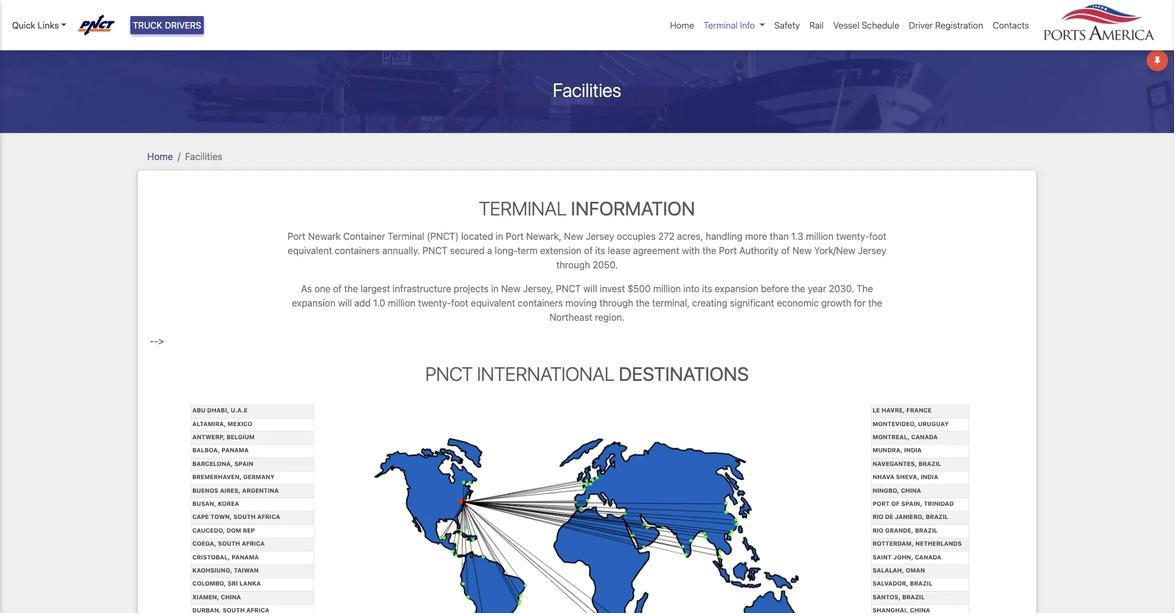 Task type: vqa. For each thing, say whether or not it's contained in the screenshot.
Protection
no



Task type: describe. For each thing, give the bounding box(es) containing it.
1 horizontal spatial new
[[564, 231, 583, 242]]

mexico
[[228, 420, 252, 427]]

santos,
[[873, 593, 901, 600]]

balboa, panama
[[192, 447, 249, 454]]

john,
[[894, 553, 914, 560]]

its inside port newark container terminal (pnct) located in port newark, new jersey occupies 272 acres, handling more than 1.3 million twenty-foot equivalent containers annually. pnct secured a long-term extension of its lease agreement with the port authority of new york/new jersey through 2050.
[[595, 245, 606, 256]]

0 vertical spatial africa
[[257, 513, 280, 520]]

quick
[[12, 20, 35, 30]]

largest
[[361, 283, 390, 294]]

1 vertical spatial africa
[[242, 540, 265, 547]]

mundra,
[[873, 447, 903, 454]]

le havre, france
[[873, 407, 932, 414]]

terminal for terminal information
[[479, 197, 567, 219]]

terminal,
[[652, 297, 690, 309]]

vessel schedule link
[[829, 14, 904, 37]]

international
[[477, 362, 615, 385]]

agreement
[[633, 245, 680, 256]]

annually.
[[382, 245, 420, 256]]

new inside as one of the largest infrastructure projects in new jersey, pnct will invest $500 million into its expansion before the year 2030. the expansion will add 1.0 million twenty-foot equivalent containers moving through the terminal, creating significant economic growth for the northeast region.
[[501, 283, 521, 294]]

container
[[343, 231, 385, 242]]

(pnct)
[[427, 231, 459, 242]]

aires,
[[220, 487, 241, 494]]

located
[[461, 231, 493, 242]]

busan,
[[192, 500, 216, 507]]

the up add
[[344, 283, 358, 294]]

janiero,
[[895, 513, 924, 520]]

terminal information
[[479, 197, 695, 219]]

port up long- on the top left of the page
[[506, 231, 524, 242]]

colombo, sri lanka
[[192, 580, 261, 587]]

rotterdam, netherlands
[[873, 540, 962, 547]]

salalah, oman
[[873, 567, 925, 574]]

0 horizontal spatial will
[[338, 297, 352, 309]]

salvador, brazil
[[873, 580, 933, 587]]

china for xiamen, china
[[221, 593, 241, 600]]

montevideo, uruguay
[[873, 420, 949, 427]]

terminal inside port newark container terminal (pnct) located in port newark, new jersey occupies 272 acres, handling more than 1.3 million twenty-foot equivalent containers annually. pnct secured a long-term extension of its lease agreement with the port authority of new york/new jersey through 2050.
[[388, 231, 424, 242]]

ningbo,
[[873, 487, 900, 494]]

newark,
[[526, 231, 562, 242]]

0 horizontal spatial home link
[[147, 151, 173, 162]]

colombo,
[[192, 580, 226, 587]]

quick links
[[12, 20, 59, 30]]

of down ningbo, china
[[891, 500, 900, 507]]

registration
[[935, 20, 984, 30]]

port newark container terminal (pnct) located in port newark, new jersey occupies 272 acres, handling more than 1.3 million twenty-foot equivalent containers annually. pnct secured a long-term extension of its lease agreement with the port authority of new york/new jersey through 2050.
[[288, 231, 887, 271]]

million inside port newark container terminal (pnct) located in port newark, new jersey occupies 272 acres, handling more than 1.3 million twenty-foot equivalent containers annually. pnct secured a long-term extension of its lease agreement with the port authority of new york/new jersey through 2050.
[[806, 231, 834, 242]]

brazil for santos, brazil
[[902, 593, 925, 600]]

2 horizontal spatial new
[[793, 245, 812, 256]]

china for ningbo, china
[[901, 487, 921, 494]]

invest
[[600, 283, 625, 294]]

0 vertical spatial facilities
[[553, 78, 621, 101]]

0 horizontal spatial home
[[147, 151, 173, 162]]

abu dhabi, u.a.e
[[192, 407, 248, 414]]

foot inside as one of the largest infrastructure projects in new jersey, pnct will invest $500 million into its expansion before the year 2030. the expansion will add 1.0 million twenty-foot equivalent containers moving through the terminal, creating significant economic growth for the northeast region.
[[451, 297, 468, 309]]

netherlands
[[916, 540, 962, 547]]

abu
[[192, 407, 206, 414]]

dhabi,
[[207, 407, 229, 414]]

terminal info link
[[699, 14, 770, 37]]

nhava
[[873, 473, 895, 480]]

panama for balboa, panama
[[222, 447, 249, 454]]

bremerhaven,
[[192, 473, 242, 480]]

grande,
[[885, 527, 914, 534]]

mundra, india
[[873, 447, 922, 454]]

the inside port newark container terminal (pnct) located in port newark, new jersey occupies 272 acres, handling more than 1.3 million twenty-foot equivalent containers annually. pnct secured a long-term extension of its lease agreement with the port authority of new york/new jersey through 2050.
[[703, 245, 717, 256]]

extension
[[540, 245, 582, 256]]

drivers
[[165, 20, 201, 30]]

nhava sheva, india
[[873, 473, 939, 480]]

truck drivers
[[133, 20, 201, 30]]

with
[[682, 245, 700, 256]]

its inside as one of the largest infrastructure projects in new jersey, pnct will invest $500 million into its expansion before the year 2030. the expansion will add 1.0 million twenty-foot equivalent containers moving through the terminal, creating significant economic growth for the northeast region.
[[702, 283, 712, 294]]

rail link
[[805, 14, 829, 37]]

pnct inside as one of the largest infrastructure projects in new jersey, pnct will invest $500 million into its expansion before the year 2030. the expansion will add 1.0 million twenty-foot equivalent containers moving through the terminal, creating significant economic growth for the northeast region.
[[556, 283, 581, 294]]

2 vertical spatial pnct
[[425, 362, 473, 385]]

into
[[684, 283, 700, 294]]

argentina
[[242, 487, 279, 494]]

1.0
[[373, 297, 385, 309]]

1 vertical spatial south
[[218, 540, 240, 547]]

germany
[[243, 473, 275, 480]]

moving
[[566, 297, 597, 309]]

0 vertical spatial canada
[[911, 433, 938, 440]]

barcelona, spain
[[192, 460, 253, 467]]

uruguay
[[918, 420, 949, 427]]

truck
[[133, 20, 162, 30]]

handling
[[706, 231, 743, 242]]

foot inside port newark container terminal (pnct) located in port newark, new jersey occupies 272 acres, handling more than 1.3 million twenty-foot equivalent containers annually. pnct secured a long-term extension of its lease agreement with the port authority of new york/new jersey through 2050.
[[870, 231, 887, 242]]

infrastructure
[[393, 283, 451, 294]]

rep
[[243, 527, 255, 534]]

one
[[315, 283, 331, 294]]

the down $500
[[636, 297, 650, 309]]

de
[[885, 513, 894, 520]]

le
[[873, 407, 880, 414]]

secured
[[450, 245, 485, 256]]

taiwan
[[234, 567, 259, 574]]

2050.
[[593, 259, 618, 271]]

significant
[[730, 297, 775, 309]]

cristobal, panama
[[192, 553, 259, 560]]

destinations
[[619, 362, 749, 385]]

long-
[[495, 245, 518, 256]]

0 vertical spatial south
[[233, 513, 256, 520]]

a
[[487, 245, 492, 256]]

northeast
[[550, 312, 593, 323]]

0 vertical spatial will
[[584, 283, 597, 294]]

xiamen, china
[[192, 593, 241, 600]]

busan, korea
[[192, 500, 239, 507]]

u.a.e
[[231, 407, 248, 414]]

as one of the largest infrastructure projects in new jersey, pnct will invest $500 million into its expansion before the year 2030. the expansion will add 1.0 million twenty-foot equivalent containers moving through the terminal, creating significant economic growth for the northeast region.
[[292, 283, 882, 323]]

0 vertical spatial jersey
[[586, 231, 614, 242]]

in inside as one of the largest infrastructure projects in new jersey, pnct will invest $500 million into its expansion before the year 2030. the expansion will add 1.0 million twenty-foot equivalent containers moving through the terminal, creating significant economic growth for the northeast region.
[[491, 283, 499, 294]]

montevideo,
[[873, 420, 917, 427]]

contacts
[[993, 20, 1029, 30]]

links
[[38, 20, 59, 30]]

growth
[[822, 297, 852, 309]]

caucedo, dom rep
[[192, 527, 255, 534]]

brazil for salvador, brazil
[[910, 580, 933, 587]]

rio for rio grande, brazil
[[873, 527, 884, 534]]

of down than
[[781, 245, 790, 256]]



Task type: locate. For each thing, give the bounding box(es) containing it.
its
[[595, 245, 606, 256], [702, 283, 712, 294]]

million right 1.0
[[388, 297, 416, 309]]

jersey,
[[523, 283, 554, 294]]

1 vertical spatial jersey
[[858, 245, 887, 256]]

1 vertical spatial facilities
[[185, 151, 222, 162]]

1 horizontal spatial its
[[702, 283, 712, 294]]

2 vertical spatial terminal
[[388, 231, 424, 242]]

1 horizontal spatial equivalent
[[471, 297, 515, 309]]

new left jersey,
[[501, 283, 521, 294]]

0 vertical spatial terminal
[[704, 20, 738, 30]]

spain
[[234, 460, 253, 467]]

1 horizontal spatial twenty-
[[836, 231, 870, 242]]

in
[[496, 231, 503, 242], [491, 283, 499, 294]]

jersey up lease
[[586, 231, 614, 242]]

0 vertical spatial china
[[901, 487, 921, 494]]

through down invest
[[600, 297, 633, 309]]

driver registration
[[909, 20, 984, 30]]

spain,
[[901, 500, 923, 507]]

india
[[904, 447, 922, 454], [921, 473, 939, 480]]

panama for cristobal, panama
[[232, 553, 259, 560]]

0 vertical spatial home
[[670, 20, 694, 30]]

2 horizontal spatial million
[[806, 231, 834, 242]]

coega, south africa
[[192, 540, 265, 547]]

1 horizontal spatial china
[[901, 487, 921, 494]]

home inside home link
[[670, 20, 694, 30]]

0 horizontal spatial through
[[556, 259, 590, 271]]

will up moving
[[584, 283, 597, 294]]

canada down uruguay
[[911, 433, 938, 440]]

information
[[571, 197, 695, 219]]

0 horizontal spatial new
[[501, 283, 521, 294]]

driver
[[909, 20, 933, 30]]

buenos aires, argentina
[[192, 487, 279, 494]]

equivalent inside port newark container terminal (pnct) located in port newark, new jersey occupies 272 acres, handling more than 1.3 million twenty-foot equivalent containers annually. pnct secured a long-term extension of its lease agreement with the port authority of new york/new jersey through 2050.
[[288, 245, 332, 256]]

0 vertical spatial through
[[556, 259, 590, 271]]

0 horizontal spatial equivalent
[[288, 245, 332, 256]]

through down extension on the left top
[[556, 259, 590, 271]]

info
[[740, 20, 755, 30]]

1 vertical spatial china
[[221, 593, 241, 600]]

2 rio from the top
[[873, 527, 884, 534]]

1 vertical spatial home link
[[147, 151, 173, 162]]

contacts link
[[988, 14, 1034, 37]]

navegantes,
[[873, 460, 917, 467]]

south up "cristobal, panama"
[[218, 540, 240, 547]]

1 vertical spatial pnct
[[556, 283, 581, 294]]

0 horizontal spatial twenty-
[[418, 297, 451, 309]]

vessel
[[834, 20, 860, 30]]

brazil
[[919, 460, 941, 467], [926, 513, 949, 520], [915, 527, 938, 534], [910, 580, 933, 587], [902, 593, 925, 600]]

safety
[[775, 20, 800, 30]]

1 - from the left
[[150, 335, 154, 347]]

rio for rio de janiero, brazil
[[873, 513, 884, 520]]

brazil up 'rotterdam, netherlands'
[[915, 527, 938, 534]]

containers inside as one of the largest infrastructure projects in new jersey, pnct will invest $500 million into its expansion before the year 2030. the expansion will add 1.0 million twenty-foot equivalent containers moving through the terminal, creating significant economic growth for the northeast region.
[[518, 297, 563, 309]]

buenos
[[192, 487, 218, 494]]

272
[[658, 231, 675, 242]]

for
[[854, 297, 866, 309]]

rotterdam,
[[873, 540, 914, 547]]

1 horizontal spatial facilities
[[553, 78, 621, 101]]

rio up the rotterdam,
[[873, 527, 884, 534]]

of right one at the left of page
[[333, 283, 342, 294]]

0 vertical spatial equivalent
[[288, 245, 332, 256]]

1.3
[[792, 231, 804, 242]]

2 vertical spatial million
[[388, 297, 416, 309]]

of inside as one of the largest infrastructure projects in new jersey, pnct will invest $500 million into its expansion before the year 2030. the expansion will add 1.0 million twenty-foot equivalent containers moving through the terminal, creating significant economic growth for the northeast region.
[[333, 283, 342, 294]]

terminal left info on the top of page
[[704, 20, 738, 30]]

through
[[556, 259, 590, 271], [600, 297, 633, 309]]

france
[[907, 407, 932, 414]]

1 vertical spatial through
[[600, 297, 633, 309]]

panama up taiwan
[[232, 553, 259, 560]]

2 horizontal spatial terminal
[[704, 20, 738, 30]]

kaohsiung,
[[192, 567, 232, 574]]

0 vertical spatial pnct
[[423, 245, 448, 256]]

1 horizontal spatial terminal
[[479, 197, 567, 219]]

1 horizontal spatial home link
[[665, 14, 699, 37]]

1 horizontal spatial containers
[[518, 297, 563, 309]]

1 horizontal spatial through
[[600, 297, 633, 309]]

the up economic
[[792, 283, 806, 294]]

1 horizontal spatial jersey
[[858, 245, 887, 256]]

rail image
[[373, 433, 801, 613]]

montreal,
[[873, 433, 910, 440]]

africa down rep
[[242, 540, 265, 547]]

through inside port newark container terminal (pnct) located in port newark, new jersey occupies 272 acres, handling more than 1.3 million twenty-foot equivalent containers annually. pnct secured a long-term extension of its lease agreement with the port authority of new york/new jersey through 2050.
[[556, 259, 590, 271]]

0 vertical spatial expansion
[[715, 283, 759, 294]]

coega,
[[192, 540, 216, 547]]

occupies
[[617, 231, 656, 242]]

1 vertical spatial in
[[491, 283, 499, 294]]

town,
[[211, 513, 232, 520]]

china up spain,
[[901, 487, 921, 494]]

caucedo,
[[192, 527, 225, 534]]

equivalent down newark
[[288, 245, 332, 256]]

containers inside port newark container terminal (pnct) located in port newark, new jersey occupies 272 acres, handling more than 1.3 million twenty-foot equivalent containers annually. pnct secured a long-term extension of its lease agreement with the port authority of new york/new jersey through 2050.
[[335, 245, 380, 256]]

0 vertical spatial in
[[496, 231, 503, 242]]

1 vertical spatial foot
[[451, 297, 468, 309]]

pnct inside port newark container terminal (pnct) located in port newark, new jersey occupies 272 acres, handling more than 1.3 million twenty-foot equivalent containers annually. pnct secured a long-term extension of its lease agreement with the port authority of new york/new jersey through 2050.
[[423, 245, 448, 256]]

0 horizontal spatial china
[[221, 593, 241, 600]]

0 vertical spatial india
[[904, 447, 922, 454]]

cape
[[192, 513, 209, 520]]

india right sheva,
[[921, 473, 939, 480]]

canada down netherlands
[[915, 553, 942, 560]]

panama down belgium
[[222, 447, 249, 454]]

region.
[[595, 312, 625, 323]]

1 horizontal spatial foot
[[870, 231, 887, 242]]

equivalent inside as one of the largest infrastructure projects in new jersey, pnct will invest $500 million into its expansion before the year 2030. the expansion will add 1.0 million twenty-foot equivalent containers moving through the terminal, creating significant economic growth for the northeast region.
[[471, 297, 515, 309]]

korea
[[218, 500, 239, 507]]

equivalent down projects
[[471, 297, 515, 309]]

brazil down trinidad
[[926, 513, 949, 520]]

creating
[[692, 297, 728, 309]]

india up navegantes, brazil
[[904, 447, 922, 454]]

1 vertical spatial million
[[653, 283, 681, 294]]

terminal inside terminal info link
[[704, 20, 738, 30]]

schedule
[[862, 20, 900, 30]]

in inside port newark container terminal (pnct) located in port newark, new jersey occupies 272 acres, handling more than 1.3 million twenty-foot equivalent containers annually. pnct secured a long-term extension of its lease agreement with the port authority of new york/new jersey through 2050.
[[496, 231, 503, 242]]

-->
[[150, 335, 164, 347]]

1 vertical spatial new
[[793, 245, 812, 256]]

1 vertical spatial terminal
[[479, 197, 567, 219]]

million up terminal,
[[653, 283, 681, 294]]

foot up the
[[870, 231, 887, 242]]

dom
[[227, 527, 241, 534]]

cristobal,
[[192, 553, 230, 560]]

through inside as one of the largest infrastructure projects in new jersey, pnct will invest $500 million into its expansion before the year 2030. the expansion will add 1.0 million twenty-foot equivalent containers moving through the terminal, creating significant economic growth for the northeast region.
[[600, 297, 633, 309]]

rio left de
[[873, 513, 884, 520]]

terminal up newark,
[[479, 197, 567, 219]]

port left newark
[[288, 231, 306, 242]]

sri
[[228, 580, 238, 587]]

terminal for terminal info
[[704, 20, 738, 30]]

0 horizontal spatial containers
[[335, 245, 380, 256]]

2 vertical spatial new
[[501, 283, 521, 294]]

as
[[301, 283, 312, 294]]

twenty- inside as one of the largest infrastructure projects in new jersey, pnct will invest $500 million into its expansion before the year 2030. the expansion will add 1.0 million twenty-foot equivalent containers moving through the terminal, creating significant economic growth for the northeast region.
[[418, 297, 451, 309]]

foot down projects
[[451, 297, 468, 309]]

salvador,
[[873, 580, 909, 587]]

0 vertical spatial new
[[564, 231, 583, 242]]

the right for
[[869, 297, 882, 309]]

new down 1.3
[[793, 245, 812, 256]]

rio grande, brazil
[[873, 527, 938, 534]]

1 horizontal spatial will
[[584, 283, 597, 294]]

rio de janiero, brazil
[[873, 513, 949, 520]]

bremerhaven, germany
[[192, 473, 275, 480]]

1 rio from the top
[[873, 513, 884, 520]]

0 horizontal spatial facilities
[[185, 151, 222, 162]]

port down ningbo,
[[873, 500, 890, 507]]

new up extension on the left top
[[564, 231, 583, 242]]

1 vertical spatial twenty-
[[418, 297, 451, 309]]

foot
[[870, 231, 887, 242], [451, 297, 468, 309]]

1 horizontal spatial home
[[670, 20, 694, 30]]

its up 2050. at the top
[[595, 245, 606, 256]]

1 vertical spatial will
[[338, 297, 352, 309]]

vessel schedule
[[834, 20, 900, 30]]

0 vertical spatial panama
[[222, 447, 249, 454]]

the right with
[[703, 245, 717, 256]]

1 vertical spatial home
[[147, 151, 173, 162]]

0 horizontal spatial terminal
[[388, 231, 424, 242]]

0 horizontal spatial million
[[388, 297, 416, 309]]

terminal up annually.
[[388, 231, 424, 242]]

1 vertical spatial india
[[921, 473, 939, 480]]

salalah,
[[873, 567, 904, 574]]

port down handling
[[719, 245, 737, 256]]

2 - from the left
[[154, 335, 158, 347]]

altamira,
[[192, 420, 226, 427]]

brazil down salvador, brazil
[[902, 593, 925, 600]]

containers down container
[[335, 245, 380, 256]]

brazil up sheva,
[[919, 460, 941, 467]]

santos, brazil
[[873, 593, 925, 600]]

0 vertical spatial twenty-
[[836, 231, 870, 242]]

>
[[158, 335, 164, 347]]

twenty- down the infrastructure
[[418, 297, 451, 309]]

the
[[703, 245, 717, 256], [344, 283, 358, 294], [792, 283, 806, 294], [636, 297, 650, 309], [869, 297, 882, 309]]

africa
[[257, 513, 280, 520], [242, 540, 265, 547]]

brazil down oman
[[910, 580, 933, 587]]

lanka
[[240, 580, 261, 587]]

1 vertical spatial expansion
[[292, 297, 336, 309]]

0 horizontal spatial its
[[595, 245, 606, 256]]

0 horizontal spatial jersey
[[586, 231, 614, 242]]

1 vertical spatial its
[[702, 283, 712, 294]]

port of spain, trinidad
[[873, 500, 954, 507]]

1 horizontal spatial million
[[653, 283, 681, 294]]

expansion down as
[[292, 297, 336, 309]]

jersey right york/new
[[858, 245, 887, 256]]

0 vertical spatial rio
[[873, 513, 884, 520]]

in up long- on the top left of the page
[[496, 231, 503, 242]]

1 vertical spatial rio
[[873, 527, 884, 534]]

saint
[[873, 553, 892, 560]]

africa down argentina
[[257, 513, 280, 520]]

will left add
[[338, 297, 352, 309]]

0 vertical spatial its
[[595, 245, 606, 256]]

of
[[584, 245, 593, 256], [781, 245, 790, 256], [333, 283, 342, 294], [891, 500, 900, 507]]

0 vertical spatial million
[[806, 231, 834, 242]]

1 vertical spatial panama
[[232, 553, 259, 560]]

projects
[[454, 283, 489, 294]]

containers down jersey,
[[518, 297, 563, 309]]

in right projects
[[491, 283, 499, 294]]

0 horizontal spatial foot
[[451, 297, 468, 309]]

pnct international destinations
[[425, 362, 749, 385]]

expansion up 'significant'
[[715, 283, 759, 294]]

of up 2050. at the top
[[584, 245, 593, 256]]

panama
[[222, 447, 249, 454], [232, 553, 259, 560]]

0 horizontal spatial expansion
[[292, 297, 336, 309]]

south up rep
[[233, 513, 256, 520]]

more
[[745, 231, 767, 242]]

terminal
[[704, 20, 738, 30], [479, 197, 567, 219], [388, 231, 424, 242]]

acres,
[[677, 231, 703, 242]]

1 horizontal spatial expansion
[[715, 283, 759, 294]]

navegantes, brazil
[[873, 460, 941, 467]]

altamira, mexico
[[192, 420, 252, 427]]

brazil for navegantes, brazil
[[919, 460, 941, 467]]

driver registration link
[[904, 14, 988, 37]]

york/new
[[814, 245, 856, 256]]

equivalent
[[288, 245, 332, 256], [471, 297, 515, 309]]

0 vertical spatial home link
[[665, 14, 699, 37]]

0 vertical spatial foot
[[870, 231, 887, 242]]

barcelona,
[[192, 460, 233, 467]]

truck drivers link
[[130, 16, 204, 34]]

twenty- inside port newark container terminal (pnct) located in port newark, new jersey occupies 272 acres, handling more than 1.3 million twenty-foot equivalent containers annually. pnct secured a long-term extension of its lease agreement with the port authority of new york/new jersey through 2050.
[[836, 231, 870, 242]]

oman
[[906, 567, 925, 574]]

million up york/new
[[806, 231, 834, 242]]

newark
[[308, 231, 341, 242]]

twenty- up york/new
[[836, 231, 870, 242]]

0 vertical spatial containers
[[335, 245, 380, 256]]

1 vertical spatial containers
[[518, 297, 563, 309]]

its up creating
[[702, 283, 712, 294]]

2030.
[[829, 283, 854, 294]]

1 vertical spatial canada
[[915, 553, 942, 560]]

1 vertical spatial equivalent
[[471, 297, 515, 309]]

china down the sri on the bottom left of page
[[221, 593, 241, 600]]

will
[[584, 283, 597, 294], [338, 297, 352, 309]]



